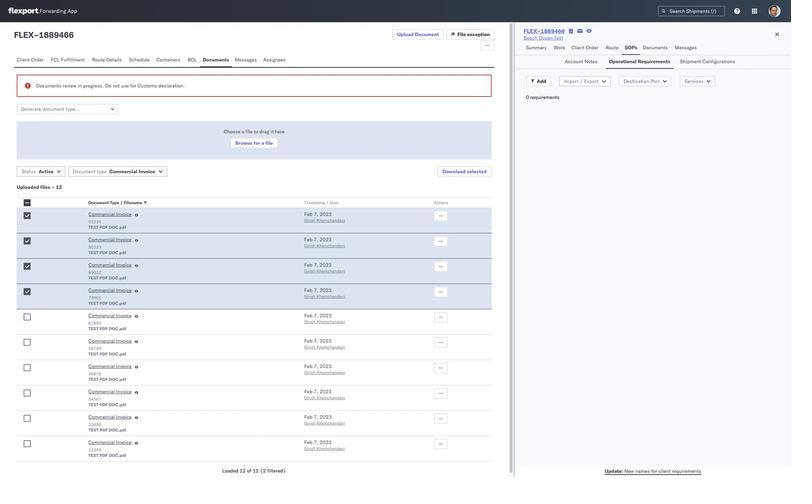 Task type: vqa. For each thing, say whether or not it's contained in the screenshot.
DOC.PDF
yes



Task type: describe. For each thing, give the bounding box(es) containing it.
34567
[[88, 397, 101, 402]]

update: new names for client requirements
[[605, 469, 701, 475]]

active
[[39, 169, 53, 175]]

file exception
[[457, 31, 490, 38]]

work
[[554, 45, 565, 51]]

flex - 1889466
[[14, 30, 74, 40]]

browse for a file
[[235, 140, 273, 146]]

commercial invoice link for 56789
[[88, 338, 132, 346]]

loaded
[[222, 468, 238, 475]]

commercial invoice for 12345
[[88, 440, 132, 446]]

doc.pdf for 56789
[[109, 352, 126, 357]]

1 horizontal spatial 1889466
[[541, 27, 565, 34]]

actions
[[434, 200, 448, 206]]

pdf for 45678
[[100, 377, 108, 383]]

test pdf doc.pdf for 23456
[[88, 428, 126, 433]]

commercial invoice link for 12345
[[88, 440, 132, 448]]

feb 7, 2023 girish khemchandani for 90123
[[304, 237, 345, 249]]

doc.pdf for 34567
[[109, 403, 126, 408]]

flexport. image
[[8, 8, 40, 15]]

shipment
[[680, 58, 701, 65]]

1 horizontal spatial documents button
[[640, 41, 672, 55]]

pdf for 89012
[[100, 276, 108, 281]]

doc.pdf for 12345
[[109, 453, 126, 459]]

update:
[[605, 469, 623, 475]]

girish for 12345
[[304, 446, 316, 452]]

test pdf doc.pdf for 12345
[[88, 453, 126, 459]]

invoice for 67890
[[116, 313, 132, 319]]

browse
[[235, 140, 252, 146]]

schedule
[[129, 57, 150, 63]]

status
[[22, 169, 36, 175]]

flex-1889466 link
[[524, 27, 565, 34]]

45678
[[88, 372, 101, 377]]

new
[[624, 469, 634, 475]]

fulfillment
[[61, 57, 85, 63]]

not
[[113, 83, 120, 89]]

files
[[40, 184, 50, 191]]

customs
[[137, 83, 157, 89]]

2023 for 67890
[[320, 313, 332, 319]]

/ for import
[[580, 78, 583, 84]]

file inside button
[[265, 140, 273, 146]]

67890
[[88, 321, 101, 326]]

forwarding app link
[[8, 8, 77, 15]]

commercial for 89012
[[88, 262, 115, 268]]

upload document button
[[392, 29, 444, 40]]

23456
[[88, 422, 101, 428]]

destination port button
[[619, 76, 672, 87]]

add
[[537, 78, 546, 84]]

messages for the right the messages button
[[675, 45, 697, 51]]

feb for 78901
[[304, 288, 313, 294]]

uploaded files ∙ 12
[[17, 184, 62, 191]]

invoice for 89012
[[116, 262, 132, 268]]

pdf for 01234
[[100, 225, 108, 230]]

browse for a file button
[[230, 138, 278, 148]]

messages for leftmost the messages button
[[235, 57, 257, 63]]

test for 12345
[[88, 453, 99, 459]]

route details
[[92, 57, 122, 63]]

girish for 56789
[[304, 345, 316, 350]]

pdf for 12345
[[100, 453, 108, 459]]

girish for 67890
[[304, 320, 316, 325]]

2 horizontal spatial for
[[651, 469, 657, 475]]

2023 for 01234
[[320, 211, 332, 218]]

commercial for 56789
[[88, 338, 115, 345]]

doc.pdf for 67890
[[109, 327, 126, 332]]

commercial for 90123
[[88, 237, 115, 243]]

commercial right the type
[[109, 169, 137, 175]]

feb 7, 2023 girish khemchandani for 45678
[[304, 364, 345, 376]]

feb for 23456
[[304, 414, 313, 421]]

progress.
[[83, 83, 104, 89]]

invoice for 23456
[[116, 414, 132, 421]]

-
[[34, 30, 39, 40]]

timestamp / user
[[304, 200, 339, 206]]

commercial for 12345
[[88, 440, 115, 446]]

account
[[565, 58, 583, 65]]

shipment configurations
[[680, 58, 735, 65]]

import / export button
[[559, 76, 611, 87]]

commercial invoice link for 67890
[[88, 313, 132, 321]]

0 horizontal spatial /
[[120, 200, 123, 206]]

pdf for 56789
[[100, 352, 108, 357]]

commercial for 34567
[[88, 389, 115, 395]]

feb 7, 2023 girish khemchandani for 12345
[[304, 440, 345, 452]]

commercial invoice link for 45678
[[88, 363, 132, 372]]

destination
[[624, 78, 649, 84]]

feb 7, 2023 girish khemchandani for 67890
[[304, 313, 345, 325]]

commercial invoice for 45678
[[88, 364, 132, 370]]

commercial for 67890
[[88, 313, 115, 319]]

export
[[584, 78, 599, 84]]

commercial invoice link for 34567
[[88, 389, 132, 397]]

7, for 23456
[[314, 414, 318, 421]]

operational requirements
[[609, 58, 670, 65]]

feb for 56789
[[304, 338, 313, 345]]

documents for right documents button
[[643, 45, 668, 51]]

download selected
[[442, 169, 487, 175]]

sops button
[[622, 41, 640, 55]]

feb for 12345
[[304, 440, 313, 446]]

timestamp
[[304, 200, 325, 206]]

commercial invoice link for 23456
[[88, 414, 132, 422]]

account notes
[[565, 58, 598, 65]]

2023 for 78901
[[320, 288, 332, 294]]

schedule button
[[126, 54, 154, 67]]

12 for ∙
[[56, 184, 62, 191]]

khemchandani for 56789
[[317, 345, 345, 350]]

commercial invoice link for 78901
[[88, 287, 132, 296]]

assignees
[[263, 57, 286, 63]]

flex
[[14, 30, 34, 40]]

test for 78901
[[88, 301, 99, 306]]

commercial invoice for 89012
[[88, 262, 132, 268]]

port
[[651, 78, 660, 84]]

7, for 45678
[[314, 364, 318, 370]]

assignees button
[[260, 54, 290, 67]]

client for rightmost client order button
[[571, 45, 585, 51]]

work button
[[551, 41, 569, 55]]

(2
[[260, 468, 266, 475]]

khemchandani for 45678
[[317, 370, 345, 376]]

document for document type / filename
[[88, 200, 109, 206]]

7, for 01234
[[314, 211, 318, 218]]

commercial invoice for 01234
[[88, 211, 132, 218]]

test pdf doc.pdf for 89012
[[88, 276, 126, 281]]

type
[[110, 200, 119, 206]]

test for 67890
[[88, 327, 99, 332]]

girish for 23456
[[304, 421, 316, 426]]

∙
[[51, 184, 55, 191]]

1 horizontal spatial 12
[[240, 468, 246, 475]]

0 horizontal spatial for
[[130, 83, 136, 89]]

test pdf doc.pdf for 56789
[[88, 352, 126, 357]]

summary
[[526, 45, 547, 51]]

/ for timestamp
[[326, 200, 329, 206]]

services button
[[680, 76, 715, 87]]

bosch ocean test
[[524, 35, 563, 41]]

here
[[275, 129, 285, 135]]

12345
[[88, 448, 101, 453]]

filename
[[124, 200, 142, 206]]

0 horizontal spatial 1889466
[[39, 30, 74, 40]]

test for 01234
[[88, 225, 99, 230]]

feb for 67890
[[304, 313, 313, 319]]

type
[[97, 169, 107, 175]]

1 horizontal spatial messages button
[[672, 41, 701, 55]]

01234
[[88, 219, 101, 225]]

forwarding
[[40, 8, 66, 14]]

commercial invoice for 23456
[[88, 414, 132, 421]]

0 requirements
[[526, 94, 559, 100]]

2023 for 56789
[[320, 338, 332, 345]]

a inside button
[[261, 140, 264, 146]]

fcl fulfillment button
[[48, 54, 89, 67]]

2023 for 89012
[[320, 262, 332, 268]]

test pdf doc.pdf for 34567
[[88, 403, 126, 408]]

pdf for 67890
[[100, 327, 108, 332]]

doc.pdf for 78901
[[109, 301, 126, 306]]

khemchandani for 89012
[[317, 269, 345, 274]]



Task type: locate. For each thing, give the bounding box(es) containing it.
10 girish from the top
[[304, 446, 316, 452]]

download
[[442, 169, 466, 175]]

commercial up 56789
[[88, 338, 115, 345]]

invoice for 78901
[[116, 288, 132, 294]]

girish for 34567
[[304, 396, 316, 401]]

2 2023 from the top
[[320, 237, 332, 243]]

document right the upload
[[415, 31, 439, 38]]

7 7, from the top
[[314, 364, 318, 370]]

test down "67890"
[[88, 327, 99, 332]]

10 2023 from the top
[[320, 440, 332, 446]]

khemchandani for 34567
[[317, 396, 345, 401]]

test down 23456
[[88, 428, 99, 433]]

for inside button
[[254, 140, 260, 146]]

1 horizontal spatial client
[[571, 45, 585, 51]]

account notes button
[[562, 55, 602, 69]]

order up notes
[[586, 45, 598, 51]]

commercial invoice link for 90123
[[88, 236, 132, 245]]

commercial invoice link down 56789
[[88, 363, 132, 372]]

0 horizontal spatial a
[[242, 129, 244, 135]]

feb 7, 2023 girish khemchandani for 78901
[[304, 288, 345, 299]]

9 test pdf doc.pdf from the top
[[88, 428, 126, 433]]

56789
[[88, 346, 101, 352]]

pdf for 90123
[[100, 250, 108, 256]]

7 girish from the top
[[304, 370, 316, 376]]

commercial up "67890"
[[88, 313, 115, 319]]

test down 34567
[[88, 403, 99, 408]]

choose a file or drag it here
[[224, 129, 285, 135]]

girish for 89012
[[304, 269, 316, 274]]

3 7, from the top
[[314, 262, 318, 268]]

0 horizontal spatial messages button
[[232, 54, 260, 67]]

0 vertical spatial client
[[571, 45, 585, 51]]

documents
[[643, 45, 668, 51], [203, 57, 229, 63], [36, 83, 61, 89]]

8 commercial invoice link from the top
[[88, 389, 132, 397]]

commercial invoice link down 01234
[[88, 236, 132, 245]]

1 horizontal spatial messages
[[675, 45, 697, 51]]

messages up the shipment
[[675, 45, 697, 51]]

1889466
[[541, 27, 565, 34], [39, 30, 74, 40]]

7, for 78901
[[314, 288, 318, 294]]

commercial invoice for 78901
[[88, 288, 132, 294]]

add button
[[526, 76, 551, 87]]

12 for of
[[253, 468, 259, 475]]

commercial invoice link down type
[[88, 211, 132, 219]]

document type / filename button
[[87, 199, 290, 206]]

5 commercial invoice link from the top
[[88, 313, 132, 321]]

commercial invoice link
[[88, 211, 132, 219], [88, 236, 132, 245], [88, 262, 132, 270], [88, 287, 132, 296], [88, 313, 132, 321], [88, 338, 132, 346], [88, 363, 132, 372], [88, 389, 132, 397], [88, 414, 132, 422], [88, 440, 132, 448]]

2023 for 34567
[[320, 389, 332, 395]]

0 vertical spatial client order
[[571, 45, 598, 51]]

file
[[457, 31, 466, 38]]

client order left fcl
[[17, 57, 44, 63]]

0 vertical spatial documents
[[643, 45, 668, 51]]

0 vertical spatial file
[[246, 129, 253, 135]]

1 pdf from the top
[[100, 225, 108, 230]]

12 left of
[[240, 468, 246, 475]]

khemchandani for 67890
[[317, 320, 345, 325]]

exception
[[467, 31, 490, 38]]

7 khemchandani from the top
[[317, 370, 345, 376]]

pdf
[[100, 225, 108, 230], [100, 250, 108, 256], [100, 276, 108, 281], [100, 301, 108, 306], [100, 327, 108, 332], [100, 352, 108, 357], [100, 377, 108, 383], [100, 403, 108, 408], [100, 428, 108, 433], [100, 453, 108, 459]]

1 horizontal spatial client order
[[571, 45, 598, 51]]

a down the drag
[[261, 140, 264, 146]]

feb for 89012
[[304, 262, 313, 268]]

2 7, from the top
[[314, 237, 318, 243]]

0 horizontal spatial order
[[31, 57, 44, 63]]

1 khemchandani from the top
[[317, 218, 345, 223]]

test pdf doc.pdf down the 12345
[[88, 453, 126, 459]]

1 vertical spatial route
[[92, 57, 105, 63]]

documents up "requirements" at top right
[[643, 45, 668, 51]]

or
[[254, 129, 258, 135]]

route up operational
[[606, 45, 619, 51]]

7, for 12345
[[314, 440, 318, 446]]

feb for 34567
[[304, 389, 313, 395]]

commercial up the 78901
[[88, 288, 115, 294]]

6 doc.pdf from the top
[[109, 352, 126, 357]]

feb 7, 2023 girish khemchandani for 56789
[[304, 338, 345, 350]]

0 horizontal spatial route
[[92, 57, 105, 63]]

commercial invoice up 89012
[[88, 262, 132, 268]]

5 doc.pdf from the top
[[109, 327, 126, 332]]

commercial invoice up the 12345
[[88, 440, 132, 446]]

7 test from the top
[[88, 377, 99, 383]]

commercial invoice up 56789
[[88, 338, 132, 345]]

8 feb 7, 2023 girish khemchandani from the top
[[304, 389, 345, 401]]

commercial invoice for 34567
[[88, 389, 132, 395]]

commercial invoice for 56789
[[88, 338, 132, 345]]

bosch
[[524, 35, 537, 41]]

5 feb from the top
[[304, 313, 313, 319]]

9 commercial invoice from the top
[[88, 414, 132, 421]]

pdf down the 12345
[[100, 453, 108, 459]]

download selected button
[[438, 167, 492, 177]]

in
[[78, 83, 82, 89]]

1 commercial invoice from the top
[[88, 211, 132, 218]]

test down 90123
[[88, 250, 99, 256]]

4 7, from the top
[[314, 288, 318, 294]]

1 horizontal spatial documents
[[203, 57, 229, 63]]

test down 01234
[[88, 225, 99, 230]]

for right use on the left of page
[[130, 83, 136, 89]]

7 feb 7, 2023 girish khemchandani from the top
[[304, 364, 345, 376]]

commercial for 45678
[[88, 364, 115, 370]]

girish for 45678
[[304, 370, 316, 376]]

2 khemchandani from the top
[[317, 243, 345, 249]]

order for rightmost client order button
[[586, 45, 598, 51]]

8 test from the top
[[88, 403, 99, 408]]

1 vertical spatial for
[[254, 140, 260, 146]]

test pdf doc.pdf down 34567
[[88, 403, 126, 408]]

for left client on the right bottom
[[651, 469, 657, 475]]

0 horizontal spatial file
[[246, 129, 253, 135]]

1 vertical spatial messages
[[235, 57, 257, 63]]

6 commercial invoice from the top
[[88, 338, 132, 345]]

5 girish from the top
[[304, 320, 316, 325]]

commercial up 90123
[[88, 237, 115, 243]]

route inside route details button
[[92, 57, 105, 63]]

12 right ∙ at left top
[[56, 184, 62, 191]]

None checkbox
[[24, 200, 31, 207], [24, 212, 31, 219], [24, 238, 31, 245], [24, 314, 31, 321], [24, 339, 31, 346], [24, 390, 31, 397], [24, 200, 31, 207], [24, 212, 31, 219], [24, 238, 31, 245], [24, 314, 31, 321], [24, 339, 31, 346], [24, 390, 31, 397]]

client order button up account notes
[[569, 41, 603, 55]]

1 horizontal spatial /
[[326, 200, 329, 206]]

1 horizontal spatial file
[[265, 140, 273, 146]]

test pdf doc.pdf down 01234
[[88, 225, 126, 230]]

of
[[247, 468, 251, 475]]

feb for 45678
[[304, 364, 313, 370]]

1 doc.pdf from the top
[[109, 225, 126, 230]]

0 vertical spatial route
[[606, 45, 619, 51]]

sops
[[625, 45, 637, 51]]

1 commercial invoice link from the top
[[88, 211, 132, 219]]

upload
[[397, 31, 414, 38]]

2 commercial invoice link from the top
[[88, 236, 132, 245]]

1 vertical spatial a
[[261, 140, 264, 146]]

order left fcl
[[31, 57, 44, 63]]

order for leftmost client order button
[[31, 57, 44, 63]]

fcl fulfillment
[[51, 57, 85, 63]]

2 feb 7, 2023 girish khemchandani from the top
[[304, 237, 345, 249]]

0 vertical spatial messages
[[675, 45, 697, 51]]

document for document type commercial invoice
[[73, 169, 96, 175]]

4 feb 7, 2023 girish khemchandani from the top
[[304, 288, 345, 299]]

/ left export
[[580, 78, 583, 84]]

6 girish from the top
[[304, 345, 316, 350]]

4 test from the top
[[88, 301, 99, 306]]

operational
[[609, 58, 637, 65]]

test pdf doc.pdf down 23456
[[88, 428, 126, 433]]

test pdf doc.pdf down 56789
[[88, 352, 126, 357]]

12 right of
[[253, 468, 259, 475]]

4 doc.pdf from the top
[[109, 301, 126, 306]]

9 2023 from the top
[[320, 414, 332, 421]]

commercial invoice link down the 78901
[[88, 313, 132, 321]]

commercial invoice up the 78901
[[88, 288, 132, 294]]

89012
[[88, 270, 101, 275]]

9 test from the top
[[88, 428, 99, 433]]

/ left "user"
[[326, 200, 329, 206]]

1 2023 from the top
[[320, 211, 332, 218]]

2 vertical spatial document
[[88, 200, 109, 206]]

khemchandani
[[317, 218, 345, 223], [317, 243, 345, 249], [317, 269, 345, 274], [317, 294, 345, 299], [317, 320, 345, 325], [317, 345, 345, 350], [317, 370, 345, 376], [317, 396, 345, 401], [317, 421, 345, 426], [317, 446, 345, 452]]

flex-1889466
[[524, 27, 565, 34]]

0 vertical spatial document
[[415, 31, 439, 38]]

invoice for 90123
[[116, 237, 132, 243]]

messages left assignees
[[235, 57, 257, 63]]

6 7, from the top
[[314, 338, 318, 345]]

commercial invoice link for 89012
[[88, 262, 132, 270]]

3 commercial invoice link from the top
[[88, 262, 132, 270]]

uploaded
[[17, 184, 39, 191]]

9 7, from the top
[[314, 414, 318, 421]]

use
[[121, 83, 129, 89]]

khemchandani for 23456
[[317, 421, 345, 426]]

10 commercial invoice from the top
[[88, 440, 132, 446]]

1 horizontal spatial order
[[586, 45, 598, 51]]

10 feb 7, 2023 girish khemchandani from the top
[[304, 440, 345, 452]]

1889466 up test
[[541, 27, 565, 34]]

3 test from the top
[[88, 276, 99, 281]]

test pdf doc.pdf for 01234
[[88, 225, 126, 230]]

7 2023 from the top
[[320, 364, 332, 370]]

commercial invoice link down 23456
[[88, 440, 132, 448]]

names
[[635, 469, 650, 475]]

6 khemchandani from the top
[[317, 345, 345, 350]]

commercial invoice link down "67890"
[[88, 338, 132, 346]]

doc.pdf for 01234
[[109, 225, 126, 230]]

feb for 90123
[[304, 237, 313, 243]]

test for 45678
[[88, 377, 99, 383]]

1 feb 7, 2023 girish khemchandani from the top
[[304, 211, 345, 223]]

10 pdf from the top
[[100, 453, 108, 459]]

route inside 'route' button
[[606, 45, 619, 51]]

import
[[564, 78, 579, 84]]

invoice for 56789
[[116, 338, 132, 345]]

feb for 01234
[[304, 211, 313, 218]]

2023 for 90123
[[320, 237, 332, 243]]

2 feb from the top
[[304, 237, 313, 243]]

0 horizontal spatial client order button
[[14, 54, 48, 67]]

commercial invoice link down 45678
[[88, 389, 132, 397]]

1 vertical spatial client order
[[17, 57, 44, 63]]

7, for 56789
[[314, 338, 318, 345]]

7, for 90123
[[314, 237, 318, 243]]

2023
[[320, 211, 332, 218], [320, 237, 332, 243], [320, 262, 332, 268], [320, 288, 332, 294], [320, 313, 332, 319], [320, 338, 332, 345], [320, 364, 332, 370], [320, 389, 332, 395], [320, 414, 332, 421], [320, 440, 332, 446]]

import / export
[[564, 78, 599, 84]]

commercial invoice up 23456
[[88, 414, 132, 421]]

Search Shipments (/) text field
[[658, 6, 725, 16]]

girish for 90123
[[304, 243, 316, 249]]

document type commercial invoice
[[73, 169, 155, 175]]

for down "or" at left
[[254, 140, 260, 146]]

destination port
[[624, 78, 660, 84]]

4 2023 from the top
[[320, 288, 332, 294]]

documents left the 'review'
[[36, 83, 61, 89]]

7 doc.pdf from the top
[[109, 377, 126, 383]]

4 commercial invoice link from the top
[[88, 287, 132, 296]]

a
[[242, 129, 244, 135], [261, 140, 264, 146]]

client
[[571, 45, 585, 51], [17, 57, 30, 63]]

client up account notes
[[571, 45, 585, 51]]

forwarding app
[[40, 8, 77, 14]]

0 horizontal spatial 12
[[56, 184, 62, 191]]

bol button
[[185, 54, 200, 67]]

messages button left assignees
[[232, 54, 260, 67]]

summary button
[[523, 41, 551, 55]]

pdf down 34567
[[100, 403, 108, 408]]

pdf down "67890"
[[100, 327, 108, 332]]

6 test from the top
[[88, 352, 99, 357]]

5 commercial invoice from the top
[[88, 313, 132, 319]]

commercial invoice
[[88, 211, 132, 218], [88, 237, 132, 243], [88, 262, 132, 268], [88, 288, 132, 294], [88, 313, 132, 319], [88, 338, 132, 345], [88, 364, 132, 370], [88, 389, 132, 395], [88, 414, 132, 421], [88, 440, 132, 446]]

notes
[[585, 58, 598, 65]]

1 horizontal spatial for
[[254, 140, 260, 146]]

requirements right client on the right bottom
[[672, 469, 701, 475]]

test down 56789
[[88, 352, 99, 357]]

test pdf doc.pdf down 90123
[[88, 250, 126, 256]]

test pdf doc.pdf for 78901
[[88, 301, 126, 306]]

test pdf doc.pdf down 45678
[[88, 377, 126, 383]]

pdf for 78901
[[100, 301, 108, 306]]

containers
[[156, 57, 180, 63]]

8 girish from the top
[[304, 396, 316, 401]]

4 khemchandani from the top
[[317, 294, 345, 299]]

1 vertical spatial requirements
[[672, 469, 701, 475]]

test down the 78901
[[88, 301, 99, 306]]

6 feb from the top
[[304, 338, 313, 345]]

test for 34567
[[88, 403, 99, 408]]

3 commercial invoice from the top
[[88, 262, 132, 268]]

78901
[[88, 296, 101, 301]]

pdf down 01234
[[100, 225, 108, 230]]

test down the 12345
[[88, 453, 99, 459]]

commercial invoice link for 01234
[[88, 211, 132, 219]]

0 vertical spatial order
[[586, 45, 598, 51]]

bol
[[187, 57, 197, 63]]

test for 90123
[[88, 250, 99, 256]]

3 feb from the top
[[304, 262, 313, 268]]

test down 45678
[[88, 377, 99, 383]]

containers button
[[154, 54, 185, 67]]

1 vertical spatial documents
[[203, 57, 229, 63]]

2 horizontal spatial 12
[[253, 468, 259, 475]]

khemchandani for 78901
[[317, 294, 345, 299]]

documents button up "requirements" at top right
[[640, 41, 672, 55]]

pdf down 23456
[[100, 428, 108, 433]]

commercial for 23456
[[88, 414, 115, 421]]

9 commercial invoice link from the top
[[88, 414, 132, 422]]

10 commercial invoice link from the top
[[88, 440, 132, 448]]

9 feb 7, 2023 girish khemchandani from the top
[[304, 414, 345, 426]]

0 horizontal spatial client
[[17, 57, 30, 63]]

commercial up 45678
[[88, 364, 115, 370]]

7 commercial invoice from the top
[[88, 364, 132, 370]]

5 khemchandani from the top
[[317, 320, 345, 325]]

0 vertical spatial requirements
[[530, 94, 559, 100]]

None checkbox
[[24, 263, 31, 270], [24, 289, 31, 296], [24, 365, 31, 372], [24, 416, 31, 422], [24, 441, 31, 448], [24, 263, 31, 270], [24, 289, 31, 296], [24, 365, 31, 372], [24, 416, 31, 422], [24, 441, 31, 448]]

commercial up 01234
[[88, 211, 115, 218]]

client order up account notes
[[571, 45, 598, 51]]

doc.pdf for 89012
[[109, 276, 126, 281]]

document left type
[[88, 200, 109, 206]]

9 khemchandani from the top
[[317, 421, 345, 426]]

document left the type
[[73, 169, 96, 175]]

client down flex
[[17, 57, 30, 63]]

1 vertical spatial document
[[73, 169, 96, 175]]

0 horizontal spatial documents button
[[200, 54, 232, 67]]

commercial up 89012
[[88, 262, 115, 268]]

documents for documents review in progress. do not use for customs declaration.
[[36, 83, 61, 89]]

1 horizontal spatial a
[[261, 140, 264, 146]]

commercial invoice link down 90123
[[88, 262, 132, 270]]

1 horizontal spatial client order button
[[569, 41, 603, 55]]

2 doc.pdf from the top
[[109, 250, 126, 256]]

commercial for 01234
[[88, 211, 115, 218]]

route left details
[[92, 57, 105, 63]]

2 horizontal spatial /
[[580, 78, 583, 84]]

drag
[[259, 129, 269, 135]]

8 feb from the top
[[304, 389, 313, 395]]

app
[[68, 8, 77, 14]]

girish for 01234
[[304, 218, 316, 223]]

1 horizontal spatial requirements
[[672, 469, 701, 475]]

6 test pdf doc.pdf from the top
[[88, 352, 126, 357]]

5 feb 7, 2023 girish khemchandani from the top
[[304, 313, 345, 325]]

commercial invoice up 90123
[[88, 237, 132, 243]]

1889466 down forwarding app at the left of page
[[39, 30, 74, 40]]

for
[[130, 83, 136, 89], [254, 140, 260, 146], [651, 469, 657, 475]]

document
[[415, 31, 439, 38], [73, 169, 96, 175], [88, 200, 109, 206]]

8 commercial invoice from the top
[[88, 389, 132, 395]]

1 vertical spatial file
[[265, 140, 273, 146]]

requirements down add
[[530, 94, 559, 100]]

commercial invoice link down 89012
[[88, 287, 132, 296]]

/ inside button
[[580, 78, 583, 84]]

khemchandani for 90123
[[317, 243, 345, 249]]

file exception button
[[447, 29, 494, 40], [447, 29, 494, 40]]

0 horizontal spatial client order
[[17, 57, 44, 63]]

girish
[[304, 218, 316, 223], [304, 243, 316, 249], [304, 269, 316, 274], [304, 294, 316, 299], [304, 320, 316, 325], [304, 345, 316, 350], [304, 370, 316, 376], [304, 396, 316, 401], [304, 421, 316, 426], [304, 446, 316, 452]]

commercial invoice up 45678
[[88, 364, 132, 370]]

2 girish from the top
[[304, 243, 316, 249]]

upload document
[[397, 31, 439, 38]]

requirements
[[638, 58, 670, 65]]

/ right type
[[120, 200, 123, 206]]

5 7, from the top
[[314, 313, 318, 319]]

pdf down 45678
[[100, 377, 108, 383]]

8 doc.pdf from the top
[[109, 403, 126, 408]]

pdf down 90123
[[100, 250, 108, 256]]

pdf down 89012
[[100, 276, 108, 281]]

route
[[606, 45, 619, 51], [92, 57, 105, 63]]

services
[[685, 78, 703, 84]]

documents for left documents button
[[203, 57, 229, 63]]

8 khemchandani from the top
[[317, 396, 345, 401]]

1 test from the top
[[88, 225, 99, 230]]

3 test pdf doc.pdf from the top
[[88, 276, 126, 281]]

user
[[330, 200, 339, 206]]

file down it
[[265, 140, 273, 146]]

operational requirements button
[[606, 55, 673, 69]]

client for leftmost client order button
[[17, 57, 30, 63]]

2 commercial invoice from the top
[[88, 237, 132, 243]]

a right 'choose'
[[242, 129, 244, 135]]

test pdf doc.pdf down "67890"
[[88, 327, 126, 332]]

test down 89012
[[88, 276, 99, 281]]

2 vertical spatial for
[[651, 469, 657, 475]]

test
[[88, 225, 99, 230], [88, 250, 99, 256], [88, 276, 99, 281], [88, 301, 99, 306], [88, 327, 99, 332], [88, 352, 99, 357], [88, 377, 99, 383], [88, 403, 99, 408], [88, 428, 99, 433], [88, 453, 99, 459]]

10 khemchandani from the top
[[317, 446, 345, 452]]

7,
[[314, 211, 318, 218], [314, 237, 318, 243], [314, 262, 318, 268], [314, 288, 318, 294], [314, 313, 318, 319], [314, 338, 318, 345], [314, 364, 318, 370], [314, 389, 318, 395], [314, 414, 318, 421], [314, 440, 318, 446]]

documents button right bol
[[200, 54, 232, 67]]

2 horizontal spatial documents
[[643, 45, 668, 51]]

documents right bol button
[[203, 57, 229, 63]]

pdf for 23456
[[100, 428, 108, 433]]

bosch ocean test link
[[524, 34, 563, 41]]

commercial invoice up "67890"
[[88, 313, 132, 319]]

messages button
[[672, 41, 701, 55], [232, 54, 260, 67]]

9 feb from the top
[[304, 414, 313, 421]]

commercial invoice down type
[[88, 211, 132, 218]]

10 test pdf doc.pdf from the top
[[88, 453, 126, 459]]

5 test from the top
[[88, 327, 99, 332]]

invoice for 34567
[[116, 389, 132, 395]]

6 commercial invoice link from the top
[[88, 338, 132, 346]]

3 feb 7, 2023 girish khemchandani from the top
[[304, 262, 345, 274]]

commercial up the 12345
[[88, 440, 115, 446]]

selected
[[467, 169, 487, 175]]

3 doc.pdf from the top
[[109, 276, 126, 281]]

2 vertical spatial documents
[[36, 83, 61, 89]]

test pdf doc.pdf down 89012
[[88, 276, 126, 281]]

0
[[526, 94, 529, 100]]

2023 for 45678
[[320, 364, 332, 370]]

5 pdf from the top
[[100, 327, 108, 332]]

commercial up 23456
[[88, 414, 115, 421]]

2 pdf from the top
[[100, 250, 108, 256]]

pdf down the 78901
[[100, 301, 108, 306]]

9 doc.pdf from the top
[[109, 428, 126, 433]]

Generate document type... text field
[[17, 104, 118, 114]]

7 commercial invoice link from the top
[[88, 363, 132, 372]]

1 horizontal spatial route
[[606, 45, 619, 51]]

6 2023 from the top
[[320, 338, 332, 345]]

flex-
[[524, 27, 541, 34]]

3 girish from the top
[[304, 269, 316, 274]]

girish for 78901
[[304, 294, 316, 299]]

client order button left fcl
[[14, 54, 48, 67]]

0 horizontal spatial messages
[[235, 57, 257, 63]]

1 7, from the top
[[314, 211, 318, 218]]

10 7, from the top
[[314, 440, 318, 446]]

invoice for 12345
[[116, 440, 132, 446]]

test pdf doc.pdf down the 78901
[[88, 301, 126, 306]]

client
[[659, 469, 671, 475]]

fcl
[[51, 57, 60, 63]]

test for 56789
[[88, 352, 99, 357]]

2023 for 23456
[[320, 414, 332, 421]]

details
[[106, 57, 122, 63]]

status active
[[22, 169, 53, 175]]

declaration.
[[158, 83, 185, 89]]

0 horizontal spatial documents
[[36, 83, 61, 89]]

1 vertical spatial order
[[31, 57, 44, 63]]

4 pdf from the top
[[100, 301, 108, 306]]

pdf down 56789
[[100, 352, 108, 357]]

1 girish from the top
[[304, 218, 316, 223]]

3 pdf from the top
[[100, 276, 108, 281]]

7, for 89012
[[314, 262, 318, 268]]

8 2023 from the top
[[320, 389, 332, 395]]

0 vertical spatial a
[[242, 129, 244, 135]]

0 horizontal spatial requirements
[[530, 94, 559, 100]]

file left "or" at left
[[246, 129, 253, 135]]

invoice for 45678
[[116, 364, 132, 370]]

test
[[554, 35, 563, 41]]

9 pdf from the top
[[100, 428, 108, 433]]

test pdf doc.pdf for 67890
[[88, 327, 126, 332]]

khemchandani for 12345
[[317, 446, 345, 452]]

messages button up the shipment
[[672, 41, 701, 55]]

10 doc.pdf from the top
[[109, 453, 126, 459]]

1 vertical spatial client
[[17, 57, 30, 63]]

0 vertical spatial for
[[130, 83, 136, 89]]

commercial up 34567
[[88, 389, 115, 395]]

commercial invoice link down 34567
[[88, 414, 132, 422]]

/
[[580, 78, 583, 84], [120, 200, 123, 206], [326, 200, 329, 206]]

loaded 12 of 12 (2 filtered)
[[222, 468, 286, 475]]

4 commercial invoice from the top
[[88, 288, 132, 294]]

10 feb from the top
[[304, 440, 313, 446]]

commercial invoice up 34567
[[88, 389, 132, 395]]

3 2023 from the top
[[320, 262, 332, 268]]

choose
[[224, 129, 240, 135]]

client order button
[[569, 41, 603, 55], [14, 54, 48, 67]]



